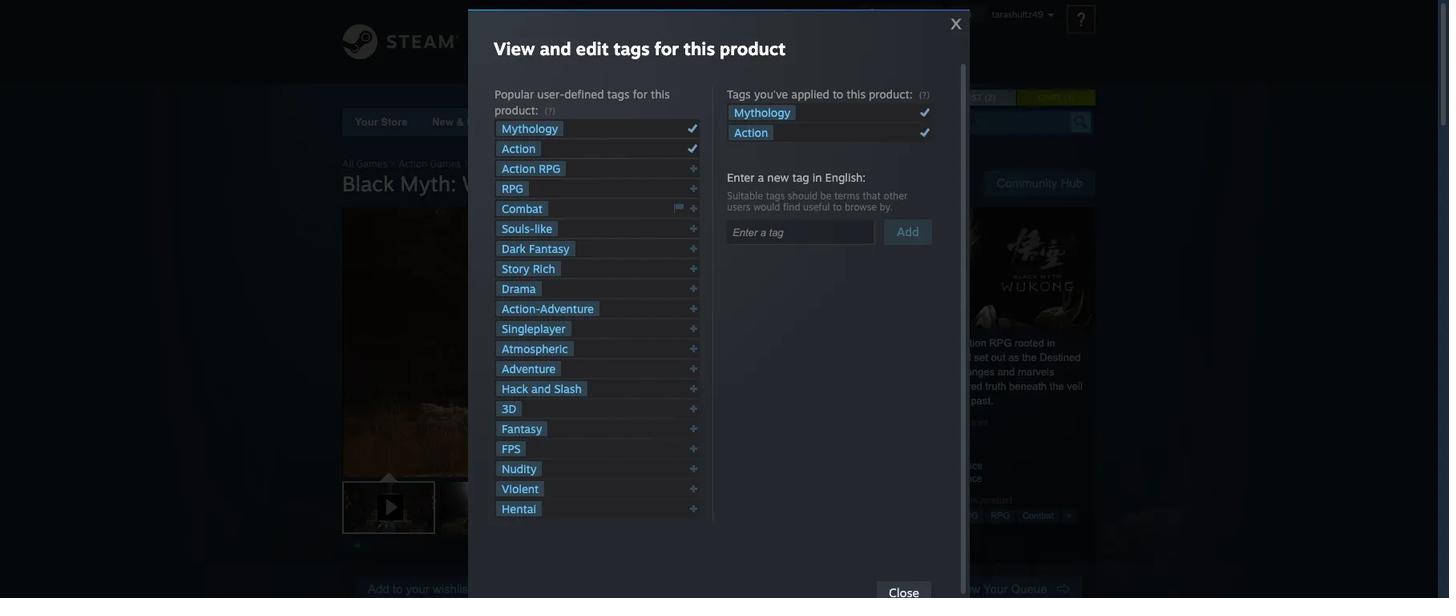 Task type: describe. For each thing, give the bounding box(es) containing it.
violent link
[[496, 482, 545, 497]]

one
[[836, 366, 856, 378]]

like
[[535, 222, 552, 236]]

all
[[342, 158, 354, 170]]

1 vertical spatial adventure
[[502, 362, 556, 376]]

0 vertical spatial defined
[[565, 87, 604, 101]]

2 game science link from the top
[[919, 474, 983, 485]]

marvels
[[1018, 366, 1055, 378]]

community hub
[[997, 176, 1083, 190]]

shall
[[950, 352, 972, 364]]

action down noteworthy
[[502, 162, 536, 176]]

rpg down black myth: wukong link
[[502, 182, 523, 196]]

action down game science game science
[[932, 511, 957, 521]]

hentai
[[502, 503, 536, 516]]

) for 2
[[993, 93, 996, 103]]

souls-like link
[[496, 221, 558, 236]]

0 horizontal spatial mythology link
[[496, 121, 564, 136]]

and for edit
[[540, 38, 571, 59]]

0 vertical spatial wukong
[[528, 158, 565, 170]]

a inside the enter a new tag in english: suitable tags should be terms that other users would find useful to browse by.
[[758, 171, 764, 184]]

1 games from the left
[[356, 158, 387, 170]]

that
[[863, 190, 881, 202]]

2 > from the left
[[464, 158, 470, 170]]

beneath
[[1009, 381, 1047, 393]]

user- inside popular user-defined tags for this product:
[[537, 87, 565, 101]]

2 science from the top
[[948, 474, 983, 485]]

myth: for black myth: wukong
[[400, 171, 456, 196]]

obscured
[[940, 381, 983, 393]]

action
[[959, 337, 987, 350]]

tarashultz49 link
[[646, 0, 755, 58]]

action games link
[[399, 158, 461, 170]]

to inside the enter a new tag in english: suitable tags should be terms that other users would find useful to browse by.
[[833, 201, 842, 213]]

store
[[381, 116, 408, 128]]

chat
[[761, 34, 794, 51]]

rpg down categories link
[[539, 162, 561, 176]]

( for 1
[[1064, 93, 1067, 103]]

community hub link
[[984, 171, 1096, 196]]

store
[[508, 34, 549, 51]]

queue
[[1011, 583, 1047, 596]]

new
[[767, 171, 789, 184]]

community
[[997, 176, 1058, 190]]

0 horizontal spatial action link
[[496, 141, 541, 156]]

1 vertical spatial tarashultz49
[[652, 34, 749, 51]]

to right applied at top right
[[833, 87, 844, 101]]

0 vertical spatial combat link
[[496, 201, 548, 216]]

no
[[919, 418, 932, 429]]

3d
[[502, 402, 517, 416]]

wishlist                 ( 2 )
[[941, 93, 996, 103]]

points shop
[[627, 116, 688, 128]]

black myth: wukong link
[[472, 158, 565, 170]]

tags inside the enter a new tag in english: suitable tags should be terms that other users would find useful to browse by.
[[766, 190, 785, 202]]

points shop link
[[614, 108, 701, 136]]

wukong for black myth: wukong is an action rpg rooted in chinese mythology. you shall set out as the destined one to venture into the challenges and marvels ahead, to uncover the obscured truth beneath the veil of a glorious legend from the past.
[[893, 337, 931, 350]]

and for slash
[[531, 382, 551, 396]]

challenges
[[945, 366, 995, 378]]

1 science from the top
[[948, 461, 983, 472]]

1 horizontal spatial black
[[472, 158, 496, 170]]

support link
[[800, 0, 870, 55]]

adventure link
[[496, 362, 561, 377]]

useful
[[803, 201, 830, 213]]

action rpg for right action rpg link
[[932, 511, 978, 521]]

0 vertical spatial fantasy
[[529, 242, 570, 256]]

0 vertical spatial adventure
[[540, 302, 594, 316]]

drama link
[[496, 281, 542, 297]]

action-
[[502, 302, 540, 316]]

popular inside popular user-defined tags for this product:
[[495, 87, 534, 101]]

hack and slash
[[502, 382, 582, 396]]

search text field
[[943, 112, 1067, 133]]

browse
[[845, 201, 877, 213]]

categories link
[[549, 116, 603, 128]]

story rich link
[[496, 261, 561, 277]]

a inside black myth: wukong is an action rpg rooted in chinese mythology. you shall set out as the destined one to venture into the challenges and marvels ahead, to uncover the obscured truth beneath the veil of a glorious legend from the past.
[[848, 395, 854, 407]]

news link
[[701, 108, 754, 136]]

into
[[908, 366, 925, 378]]

an
[[944, 337, 956, 350]]

0 vertical spatial combat
[[502, 202, 543, 216]]

as
[[1009, 352, 1020, 364]]

2 vertical spatial product:
[[980, 495, 1015, 507]]

venture
[[870, 366, 905, 378]]

store link
[[503, 0, 555, 58]]

no user reviews
[[919, 418, 988, 429]]

install steam
[[884, 9, 937, 20]]

0 vertical spatial your
[[355, 116, 378, 128]]

the left veil at the bottom
[[1050, 381, 1064, 393]]

1 vertical spatial (?)
[[545, 106, 556, 117]]

new
[[432, 116, 454, 128]]

souls-like
[[502, 222, 552, 236]]

mythology.
[[877, 352, 927, 364]]

tags
[[727, 87, 751, 101]]

&
[[457, 116, 464, 128]]

action-adventure
[[502, 302, 594, 316]]

the down obscured
[[954, 395, 968, 407]]

1 vertical spatial popular user-defined tags for this product:
[[836, 495, 1015, 507]]

0 horizontal spatial action rpg link
[[496, 161, 566, 176]]

cart
[[1038, 93, 1062, 103]]

wishlist
[[433, 583, 472, 596]]

2 vertical spatial for
[[949, 495, 960, 507]]

) for 1
[[1072, 93, 1075, 103]]

suitable
[[727, 190, 763, 202]]

rpg down game science game science
[[959, 511, 978, 521]]

2 game from the top
[[919, 474, 946, 485]]

should
[[788, 190, 818, 202]]

0 vertical spatial action link
[[729, 125, 774, 140]]

chinese
[[836, 352, 874, 364]]

tags right edit
[[614, 38, 650, 59]]

fantasy link
[[496, 422, 548, 437]]

steam
[[911, 9, 937, 20]]

nudity link
[[496, 462, 542, 477]]

atmospheric
[[502, 342, 568, 356]]

wukong for black myth: wukong
[[462, 171, 543, 196]]

would
[[753, 201, 780, 213]]

1 vertical spatial fantasy
[[502, 422, 542, 436]]

you
[[930, 352, 947, 364]]

uncover
[[882, 381, 920, 393]]

0 vertical spatial myth:
[[499, 158, 525, 170]]

1
[[1067, 93, 1072, 103]]

singleplayer link
[[496, 321, 571, 337]]

view for view your queue
[[955, 583, 980, 596]]

support
[[806, 34, 864, 51]]

to down the chinese
[[859, 366, 867, 378]]

1 game from the top
[[919, 461, 946, 472]]

1 vertical spatial rpg link
[[985, 509, 1016, 524]]

action up black myth: wukong
[[399, 158, 428, 170]]

veil
[[1067, 381, 1083, 393]]

nudity
[[502, 463, 537, 476]]

terms
[[835, 190, 860, 202]]

english:
[[825, 171, 866, 184]]

0 vertical spatial popular user-defined tags for this product:
[[495, 87, 670, 117]]

rooted
[[1015, 337, 1044, 350]]

Enter a tag text field
[[733, 223, 869, 243]]

all games link
[[342, 158, 387, 170]]

rpg left +
[[991, 511, 1010, 521]]

this left product
[[684, 38, 715, 59]]

this right applied at top right
[[847, 87, 866, 101]]

of
[[836, 395, 845, 407]]

1 horizontal spatial action rpg link
[[926, 509, 984, 524]]

product
[[720, 38, 786, 59]]

the down the you
[[928, 366, 942, 378]]



Task type: locate. For each thing, give the bounding box(es) containing it.
0 vertical spatial mythology link
[[729, 105, 796, 120]]

tags up points
[[607, 87, 630, 101]]

popular user-defined tags for this product: down game science game science
[[836, 495, 1015, 507]]

( for 2
[[985, 93, 988, 103]]

black myth: wukong is an action rpg rooted in chinese mythology. you shall set out as the destined one to venture into the challenges and marvels ahead, to uncover the obscured truth beneath the veil of a glorious legend from the past.
[[836, 337, 1083, 407]]

install steam link
[[856, 5, 944, 24]]

by.
[[880, 201, 893, 213]]

a right "of"
[[848, 395, 854, 407]]

1 vertical spatial mythology link
[[496, 121, 564, 136]]

0 vertical spatial rpg link
[[496, 181, 529, 196]]

defined down game science game science
[[894, 495, 925, 507]]

myth: down noteworthy
[[499, 158, 525, 170]]

wukong down categories link
[[528, 158, 565, 170]]

0 horizontal spatial )
[[993, 93, 996, 103]]

tag
[[792, 171, 809, 184]]

2 ) from the left
[[1072, 93, 1075, 103]]

for down game science game science
[[949, 495, 960, 507]]

wukong down black myth: wukong link
[[462, 171, 543, 196]]

and
[[540, 38, 571, 59], [998, 366, 1015, 378], [531, 382, 551, 396]]

black myth: wukong
[[342, 171, 543, 196]]

ahead,
[[836, 381, 868, 393]]

view left queue
[[955, 583, 980, 596]]

black
[[472, 158, 496, 170], [342, 171, 394, 196], [836, 337, 862, 350]]

1 horizontal spatial (?)
[[919, 90, 930, 101]]

> right all games link
[[390, 158, 396, 170]]

0 horizontal spatial user-
[[537, 87, 565, 101]]

and down the as
[[998, 366, 1015, 378]]

1 horizontal spatial tarashultz49
[[992, 9, 1044, 20]]

action rpg link
[[496, 161, 566, 176], [926, 509, 984, 524]]

to right add
[[393, 583, 403, 596]]

0 horizontal spatial defined
[[565, 87, 604, 101]]

view up noteworthy
[[494, 38, 535, 59]]

2
[[988, 93, 993, 103]]

for up points
[[633, 87, 648, 101]]

1 vertical spatial myth:
[[400, 171, 456, 196]]

2 vertical spatial and
[[531, 382, 551, 396]]

combat link left +
[[1017, 509, 1059, 524]]

black for black myth: wukong is an action rpg rooted in chinese mythology. you shall set out as the destined one to venture into the challenges and marvels ahead, to uncover the obscured truth beneath the veil of a glorious legend from the past.
[[836, 337, 862, 350]]

fps link
[[496, 442, 526, 457]]

shop
[[662, 116, 688, 128]]

adventure down atmospheric
[[502, 362, 556, 376]]

be
[[821, 190, 832, 202]]

in up destined
[[1047, 337, 1055, 350]]

) right cart
[[1072, 93, 1075, 103]]

1 vertical spatial defined
[[894, 495, 925, 507]]

adventure
[[540, 302, 594, 316], [502, 362, 556, 376]]

0 horizontal spatial popular
[[495, 87, 534, 101]]

community
[[561, 34, 640, 51]]

0 vertical spatial for
[[655, 38, 679, 59]]

action link
[[729, 125, 774, 140], [496, 141, 541, 156]]

action down tags
[[734, 126, 768, 139]]

0 horizontal spatial combat link
[[496, 201, 548, 216]]

rpg up out
[[989, 337, 1012, 350]]

your left store
[[355, 116, 378, 128]]

1 horizontal spatial (
[[1064, 93, 1067, 103]]

new & noteworthy
[[432, 116, 524, 128]]

mythology up black myth: wukong link
[[502, 122, 558, 135]]

from
[[930, 395, 951, 407]]

product: down game science game science
[[980, 495, 1015, 507]]

1 horizontal spatial combat
[[1023, 511, 1054, 521]]

action rpg down game science game science
[[932, 511, 978, 521]]

tags down game science game science
[[928, 495, 946, 507]]

add to your wishlist
[[368, 583, 472, 596]]

mythology link
[[729, 105, 796, 120], [496, 121, 564, 136]]

myth: up the chinese
[[864, 337, 890, 350]]

combat link
[[496, 201, 548, 216], [1017, 509, 1059, 524]]

0 horizontal spatial your
[[355, 116, 378, 128]]

0 vertical spatial action rpg
[[502, 162, 561, 176]]

0 vertical spatial view
[[494, 38, 535, 59]]

0 horizontal spatial rpg link
[[496, 181, 529, 196]]

0 vertical spatial action rpg link
[[496, 161, 566, 176]]

0 horizontal spatial action rpg
[[502, 162, 561, 176]]

and down adventure link
[[531, 382, 551, 396]]

(?) inside tags you've applied to this product: (?)
[[919, 90, 930, 101]]

0 vertical spatial in
[[813, 171, 822, 184]]

this inside popular user-defined tags for this product:
[[651, 87, 670, 101]]

1 vertical spatial view
[[955, 583, 980, 596]]

news
[[714, 116, 741, 128]]

1 vertical spatial action rpg link
[[926, 509, 984, 524]]

violent
[[502, 483, 539, 496]]

0 vertical spatial mythology
[[734, 106, 791, 119]]

action link down tags
[[729, 125, 774, 140]]

add
[[368, 583, 389, 596]]

games
[[356, 158, 387, 170], [430, 158, 461, 170]]

mythology down you've
[[734, 106, 791, 119]]

> up black myth: wukong
[[464, 158, 470, 170]]

you've
[[754, 87, 788, 101]]

mythology link down you've
[[729, 105, 796, 120]]

1 horizontal spatial combat link
[[1017, 509, 1059, 524]]

1 vertical spatial your
[[984, 583, 1008, 596]]

mythology for the leftmost the mythology link
[[502, 122, 558, 135]]

tags down new in the top of the page
[[766, 190, 785, 202]]

fantasy up rich
[[529, 242, 570, 256]]

fantasy up fps
[[502, 422, 542, 436]]

1 vertical spatial and
[[998, 366, 1015, 378]]

1 horizontal spatial in
[[1047, 337, 1055, 350]]

1 vertical spatial wukong
[[462, 171, 543, 196]]

action-adventure link
[[496, 301, 600, 317]]

1 vertical spatial combat
[[1023, 511, 1054, 521]]

2 horizontal spatial product:
[[980, 495, 1015, 507]]

labs
[[767, 116, 791, 128]]

slash
[[554, 382, 582, 396]]

black up the chinese
[[836, 337, 862, 350]]

0 vertical spatial a
[[758, 171, 764, 184]]

in inside black myth: wukong is an action rpg rooted in chinese mythology. you shall set out as the destined one to venture into the challenges and marvels ahead, to uncover the obscured truth beneath the veil of a glorious legend from the past.
[[1047, 337, 1055, 350]]

1 vertical spatial product:
[[495, 103, 538, 117]]

2 ( from the left
[[1064, 93, 1067, 103]]

dark fantasy link
[[496, 241, 575, 257]]

and left edit
[[540, 38, 571, 59]]

1 > from the left
[[390, 158, 396, 170]]

combat left +
[[1023, 511, 1054, 521]]

past.
[[971, 395, 994, 407]]

all games > action games > black myth: wukong
[[342, 158, 565, 170]]

1 vertical spatial in
[[1047, 337, 1055, 350]]

in right tag
[[813, 171, 822, 184]]

product: left wishlist
[[869, 87, 913, 101]]

for inside popular user-defined tags for this product:
[[633, 87, 648, 101]]

1 horizontal spatial for
[[655, 38, 679, 59]]

your left queue
[[984, 583, 1008, 596]]

games up black myth: wukong
[[430, 158, 461, 170]]

0 horizontal spatial a
[[758, 171, 764, 184]]

product: up black myth: wukong link
[[495, 103, 538, 117]]

1 horizontal spatial defined
[[894, 495, 925, 507]]

the down rooted
[[1022, 352, 1037, 364]]

>
[[390, 158, 396, 170], [464, 158, 470, 170]]

1 vertical spatial action rpg
[[932, 511, 978, 521]]

action rpg link down noteworthy
[[496, 161, 566, 176]]

0 horizontal spatial >
[[390, 158, 396, 170]]

mythology link up black myth: wukong link
[[496, 121, 564, 136]]

view your queue
[[955, 583, 1057, 596]]

mythology for topmost the mythology link
[[734, 106, 791, 119]]

wukong inside black myth: wukong is an action rpg rooted in chinese mythology. you shall set out as the destined one to venture into the challenges and marvels ahead, to uncover the obscured truth beneath the veil of a glorious legend from the past.
[[893, 337, 931, 350]]

black inside black myth: wukong is an action rpg rooted in chinese mythology. you shall set out as the destined one to venture into the challenges and marvels ahead, to uncover the obscured truth beneath the veil of a glorious legend from the past.
[[836, 337, 862, 350]]

1 horizontal spatial your
[[984, 583, 1008, 596]]

wukong
[[528, 158, 565, 170], [462, 171, 543, 196], [893, 337, 931, 350]]

to right be
[[833, 201, 842, 213]]

this
[[684, 38, 715, 59], [651, 87, 670, 101], [847, 87, 866, 101], [963, 495, 978, 507]]

action rpg down noteworthy
[[502, 162, 561, 176]]

user-
[[537, 87, 565, 101], [872, 495, 894, 507]]

popular user-defined tags for this product: down edit
[[495, 87, 670, 117]]

1 vertical spatial action link
[[496, 141, 541, 156]]

the up "from"
[[922, 381, 937, 393]]

install
[[884, 9, 909, 20]]

0 horizontal spatial view
[[494, 38, 535, 59]]

1 vertical spatial game
[[919, 474, 946, 485]]

hack
[[502, 382, 528, 396]]

0 vertical spatial game
[[919, 461, 946, 472]]

community link
[[555, 0, 646, 58]]

0 horizontal spatial myth:
[[400, 171, 456, 196]]

1 vertical spatial combat link
[[1017, 509, 1059, 524]]

defined up categories at the top
[[565, 87, 604, 101]]

noteworthy
[[467, 116, 524, 128]]

0 horizontal spatial product:
[[495, 103, 538, 117]]

0 horizontal spatial (?)
[[545, 106, 556, 117]]

2 horizontal spatial myth:
[[864, 337, 890, 350]]

( right wishlist
[[985, 93, 988, 103]]

myth: for black myth: wukong is an action rpg rooted in chinese mythology. you shall set out as the destined one to venture into the challenges and marvels ahead, to uncover the obscured truth beneath the veil of a glorious legend from the past.
[[864, 337, 890, 350]]

to up glorious
[[871, 381, 880, 393]]

black down new & noteworthy
[[472, 158, 496, 170]]

this down game science game science
[[963, 495, 978, 507]]

hub
[[1061, 176, 1083, 190]]

0 vertical spatial black
[[472, 158, 496, 170]]

legend
[[896, 395, 927, 407]]

1 horizontal spatial a
[[848, 395, 854, 407]]

drama
[[502, 282, 536, 296]]

action link up black myth: wukong link
[[496, 141, 541, 156]]

1 game science link from the top
[[919, 461, 983, 472]]

singleplayer
[[502, 322, 566, 336]]

tags inside popular user-defined tags for this product:
[[607, 87, 630, 101]]

black down all games link
[[342, 171, 394, 196]]

a left new in the top of the page
[[758, 171, 764, 184]]

0 horizontal spatial tarashultz49
[[652, 34, 749, 51]]

1 horizontal spatial action link
[[729, 125, 774, 140]]

popular user-defined tags for this product:
[[495, 87, 670, 117], [836, 495, 1015, 507]]

action rpg for left action rpg link
[[502, 162, 561, 176]]

rich
[[533, 262, 555, 276]]

atmospheric link
[[496, 342, 574, 357]]

fantasy
[[529, 242, 570, 256], [502, 422, 542, 436]]

0 vertical spatial popular
[[495, 87, 534, 101]]

0 horizontal spatial mythology
[[502, 122, 558, 135]]

view for view and edit tags for this product
[[494, 38, 535, 59]]

fps
[[502, 443, 521, 456]]

( right cart
[[1064, 93, 1067, 103]]

labs link
[[754, 108, 804, 136]]

3d link
[[496, 402, 522, 417]]

) up search text field
[[993, 93, 996, 103]]

1 horizontal spatial myth:
[[499, 158, 525, 170]]

0 vertical spatial product:
[[869, 87, 913, 101]]

tags you've applied to this product: (?)
[[727, 87, 930, 101]]

1 vertical spatial game science link
[[919, 474, 983, 485]]

1 ( from the left
[[985, 93, 988, 103]]

tags
[[614, 38, 650, 59], [607, 87, 630, 101], [766, 190, 785, 202], [928, 495, 946, 507]]

0 vertical spatial game science link
[[919, 461, 983, 472]]

destined
[[1040, 352, 1081, 364]]

0 vertical spatial user-
[[537, 87, 565, 101]]

games right all
[[356, 158, 387, 170]]

2 vertical spatial black
[[836, 337, 862, 350]]

1 vertical spatial science
[[948, 474, 983, 485]]

1 vertical spatial popular
[[836, 495, 869, 507]]

for right community
[[655, 38, 679, 59]]

1 horizontal spatial popular user-defined tags for this product:
[[836, 495, 1015, 507]]

1 horizontal spatial user-
[[872, 495, 894, 507]]

add to your wishlist link
[[355, 577, 484, 599]]

in
[[813, 171, 822, 184], [1047, 337, 1055, 350]]

action rpg link down game science game science
[[926, 509, 984, 524]]

in inside the enter a new tag in english: suitable tags should be terms that other users would find useful to browse by.
[[813, 171, 822, 184]]

rpg link left +
[[985, 509, 1016, 524]]

chat link
[[755, 0, 800, 55]]

other
[[884, 190, 908, 202]]

myth: inside black myth: wukong is an action rpg rooted in chinese mythology. you shall set out as the destined one to venture into the challenges and marvels ahead, to uncover the obscured truth beneath the veil of a glorious legend from the past.
[[864, 337, 890, 350]]

1 horizontal spatial games
[[430, 158, 461, 170]]

2 games from the left
[[430, 158, 461, 170]]

enter a new tag in english: suitable tags should be terms that other users would find useful to browse by.
[[727, 171, 908, 213]]

1 horizontal spatial product:
[[869, 87, 913, 101]]

black for black myth: wukong
[[342, 171, 394, 196]]

1 ) from the left
[[993, 93, 996, 103]]

1 horizontal spatial rpg link
[[985, 509, 1016, 524]]

2 horizontal spatial for
[[949, 495, 960, 507]]

combat up the souls-
[[502, 202, 543, 216]]

1 horizontal spatial action rpg
[[932, 511, 978, 521]]

adventure up singleplayer link
[[540, 302, 594, 316]]

1 vertical spatial black
[[342, 171, 394, 196]]

action up black myth: wukong link
[[502, 142, 536, 156]]

rpg inside black myth: wukong is an action rpg rooted in chinese mythology. you shall set out as the destined one to venture into the challenges and marvels ahead, to uncover the obscured truth beneath the veil of a glorious legend from the past.
[[989, 337, 1012, 350]]

1 vertical spatial user-
[[872, 495, 894, 507]]

0 vertical spatial science
[[948, 461, 983, 472]]

this up points shop link
[[651, 87, 670, 101]]

+
[[1067, 511, 1072, 521]]

wukong up mythology.
[[893, 337, 931, 350]]

0 horizontal spatial for
[[633, 87, 648, 101]]

1 horizontal spatial popular
[[836, 495, 869, 507]]

)
[[993, 93, 996, 103], [1072, 93, 1075, 103]]

(?) left wishlist
[[919, 90, 930, 101]]

story rich
[[502, 262, 555, 276]]

story
[[502, 262, 530, 276]]

combat link up the souls-
[[496, 201, 548, 216]]

1 vertical spatial mythology
[[502, 122, 558, 135]]

rpg link down black myth: wukong link
[[496, 181, 529, 196]]

2 horizontal spatial black
[[836, 337, 862, 350]]

(?) right noteworthy
[[545, 106, 556, 117]]

your store
[[355, 116, 408, 128]]

popular
[[495, 87, 534, 101], [836, 495, 869, 507]]

game science link
[[919, 461, 983, 472], [919, 474, 983, 485]]

view and edit tags for this product
[[494, 38, 786, 59]]

myth: down action games link
[[400, 171, 456, 196]]

1 horizontal spatial mythology
[[734, 106, 791, 119]]

1 vertical spatial for
[[633, 87, 648, 101]]

0 horizontal spatial popular user-defined tags for this product:
[[495, 87, 670, 117]]

and inside black myth: wukong is an action rpg rooted in chinese mythology. you shall set out as the destined one to venture into the challenges and marvels ahead, to uncover the obscured truth beneath the veil of a glorious legend from the past.
[[998, 366, 1015, 378]]

0 horizontal spatial black
[[342, 171, 394, 196]]

science
[[948, 461, 983, 472], [948, 474, 983, 485]]

1 horizontal spatial view
[[955, 583, 980, 596]]

product: inside popular user-defined tags for this product:
[[495, 103, 538, 117]]

0 vertical spatial tarashultz49
[[992, 9, 1044, 20]]



Task type: vqa. For each thing, say whether or not it's contained in the screenshot.
leftmost Action RPG link
yes



